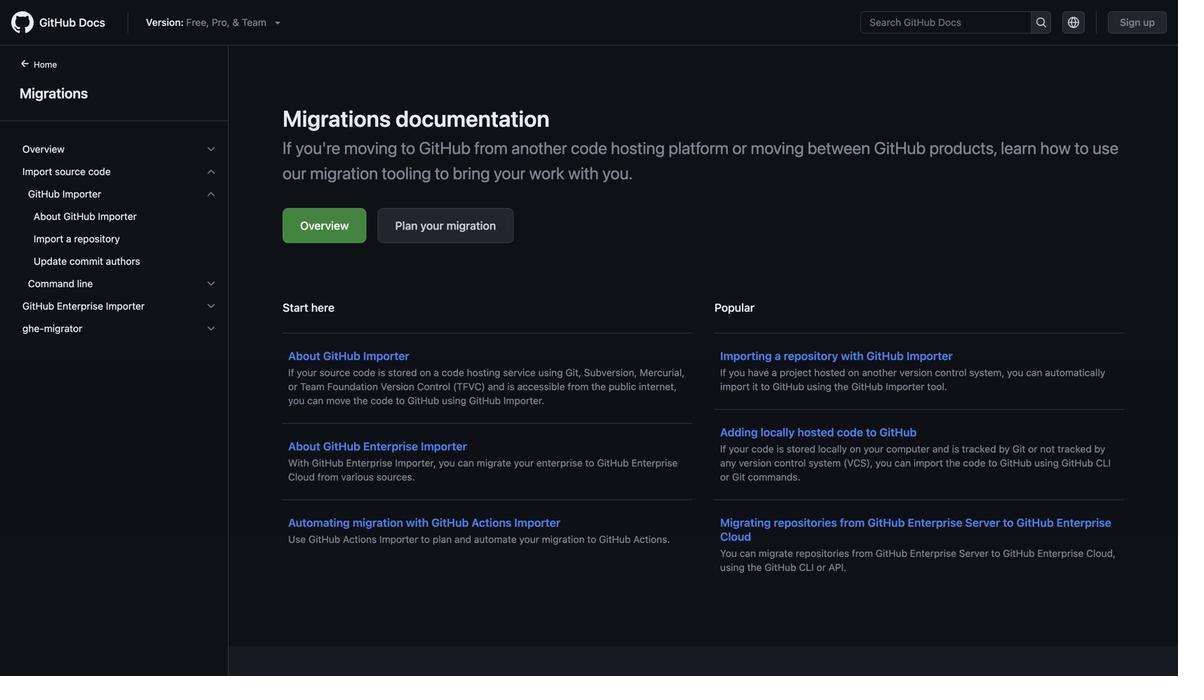 Task type: vqa. For each thing, say whether or not it's contained in the screenshot.
'Importer'
yes



Task type: locate. For each thing, give the bounding box(es) containing it.
import for import a repository
[[34, 233, 63, 245]]

0 vertical spatial source
[[55, 166, 86, 177]]

0 vertical spatial cli
[[1096, 458, 1111, 469]]

and
[[488, 381, 505, 393], [933, 444, 949, 455], [454, 534, 471, 546]]

and inside adding locally hosted code to github if your code is stored locally on your computer and is tracked by git or not tracked by any version control system (vcs), you can import the code to github using github cli or git commands.
[[933, 444, 949, 455]]

0 vertical spatial about
[[34, 211, 61, 222]]

control up commands.
[[774, 458, 806, 469]]

overview
[[22, 143, 65, 155], [300, 219, 349, 232]]

github inside the "github docs" link
[[39, 16, 76, 29]]

git,
[[566, 367, 581, 379]]

use
[[1093, 138, 1119, 158]]

can left automatically
[[1026, 367, 1042, 379]]

enterprise
[[57, 300, 103, 312], [363, 440, 418, 453], [346, 458, 392, 469], [631, 458, 678, 469], [908, 516, 963, 530], [1057, 516, 1111, 530], [910, 548, 956, 560], [1037, 548, 1084, 560]]

1 horizontal spatial cloud
[[720, 531, 751, 544]]

source up foundation
[[319, 367, 350, 379]]

2 horizontal spatial and
[[933, 444, 949, 455]]

0 vertical spatial hosted
[[814, 367, 845, 379]]

about down start here
[[288, 350, 320, 363]]

version up tool.
[[900, 367, 932, 379]]

source up github importer
[[55, 166, 86, 177]]

migrating
[[720, 516, 771, 530]]

a inside github importer element
[[66, 233, 71, 245]]

1 vertical spatial overview
[[300, 219, 349, 232]]

to inside importing a repository with github importer if you have a project hosted on another version control system, you can automatically import it to github using the github importer tool.
[[761, 381, 770, 393]]

sc 9kayk9 0 image inside overview dropdown button
[[205, 144, 217, 155]]

locally up system
[[818, 444, 847, 455]]

1 vertical spatial import
[[914, 458, 943, 469]]

stored up version
[[388, 367, 417, 379]]

cloud down the migrating
[[720, 531, 751, 544]]

your inside "about github importer if your source code is stored on a code hosting service using git, subversion, mercurial, or team foundation version control (tfvc) and is accessible from the public internet, you can move the code to github using github importer."
[[297, 367, 317, 379]]

tracked
[[962, 444, 996, 455], [1058, 444, 1092, 455]]

migrations link
[[17, 83, 211, 104]]

any
[[720, 458, 736, 469]]

2 sc 9kayk9 0 image from the top
[[205, 166, 217, 177]]

actions down automating
[[343, 534, 377, 546]]

or right platform
[[732, 138, 747, 158]]

migrate down the migrating
[[759, 548, 793, 560]]

actions up automate
[[472, 516, 512, 530]]

github inside github importer dropdown button
[[28, 188, 60, 200]]

4 sc 9kayk9 0 image from the top
[[205, 301, 217, 312]]

about inside "about github importer if your source code is stored on a code hosting service using git, subversion, mercurial, or team foundation version control (tfvc) and is accessible from the public internet, you can move the code to github using github importer."
[[288, 350, 320, 363]]

0 horizontal spatial migrations
[[20, 85, 88, 101]]

if up 'any'
[[720, 444, 726, 455]]

migration inside migrations documentation if you're moving to github from another code hosting platform or moving between github products, learn how to use our migration tooling to bring your work with you.
[[310, 163, 378, 183]]

repository up project
[[784, 350, 838, 363]]

1 vertical spatial and
[[933, 444, 949, 455]]

can inside migrating repositories from github enterprise server to github enterprise cloud you can migrate repositories from github enterprise server to github enterprise cloud, using the github cli or api.
[[740, 548, 756, 560]]

importer
[[62, 188, 101, 200], [98, 211, 137, 222], [106, 300, 145, 312], [363, 350, 409, 363], [907, 350, 953, 363], [886, 381, 925, 393], [421, 440, 467, 453], [514, 516, 561, 530], [379, 534, 418, 546]]

import source code element containing github importer
[[11, 183, 228, 295]]

0 horizontal spatial another
[[511, 138, 567, 158]]

project
[[780, 367, 812, 379]]

0 vertical spatial with
[[568, 163, 599, 183]]

sc 9kayk9 0 image inside ghe-migrator dropdown button
[[205, 323, 217, 335]]

0 horizontal spatial import
[[720, 381, 750, 393]]

cloud down the with
[[288, 472, 315, 483]]

git left not
[[1013, 444, 1026, 455]]

tool.
[[927, 381, 947, 393]]

your up "(vcs),"
[[864, 444, 884, 455]]

hosted right project
[[814, 367, 845, 379]]

adding
[[720, 426, 758, 439]]

your down start here
[[297, 367, 317, 379]]

(tfvc)
[[453, 381, 485, 393]]

1 horizontal spatial actions
[[472, 516, 512, 530]]

moving left between
[[751, 138, 804, 158]]

importer left plan
[[379, 534, 418, 546]]

0 horizontal spatial cli
[[799, 562, 814, 574]]

the inside adding locally hosted code to github if your code is stored locally on your computer and is tracked by git or not tracked by any version control system (vcs), you can import the code to github using github cli or git commands.
[[946, 458, 960, 469]]

5 sc 9kayk9 0 image from the top
[[205, 323, 217, 335]]

1 vertical spatial migrate
[[759, 548, 793, 560]]

0 horizontal spatial source
[[55, 166, 86, 177]]

you inside "about github importer if your source code is stored on a code hosting service using git, subversion, mercurial, or team foundation version control (tfvc) and is accessible from the public internet, you can move the code to github using github importer."
[[288, 395, 305, 407]]

by right not
[[1094, 444, 1105, 455]]

importer inside "about github importer if your source code is stored on a code hosting service using git, subversion, mercurial, or team foundation version control (tfvc) and is accessible from the public internet, you can move the code to github using github importer."
[[363, 350, 409, 363]]

cli
[[1096, 458, 1111, 469], [799, 562, 814, 574]]

using down you
[[720, 562, 745, 574]]

2 horizontal spatial with
[[841, 350, 864, 363]]

overview down our
[[300, 219, 349, 232]]

on right project
[[848, 367, 859, 379]]

repositories
[[774, 516, 837, 530], [796, 548, 849, 560]]

cli inside adding locally hosted code to github if your code is stored locally on your computer and is tracked by git or not tracked by any version control system (vcs), you can import the code to github using github cli or git commands.
[[1096, 458, 1111, 469]]

1 horizontal spatial source
[[319, 367, 350, 379]]

repository inside 'import a repository' link
[[74, 233, 120, 245]]

importer down command line dropdown button
[[106, 300, 145, 312]]

locally
[[761, 426, 795, 439], [818, 444, 847, 455]]

migration
[[310, 163, 378, 183], [447, 219, 496, 232], [353, 516, 403, 530], [542, 534, 585, 546]]

migrate
[[477, 458, 511, 469], [759, 548, 793, 560]]

if inside migrations documentation if you're moving to github from another code hosting platform or moving between github products, learn how to use our migration tooling to bring your work with you.
[[283, 138, 292, 158]]

can inside adding locally hosted code to github if your code is stored locally on your computer and is tracked by git or not tracked by any version control system (vcs), you can import the code to github using github cli or git commands.
[[895, 458, 911, 469]]

0 vertical spatial another
[[511, 138, 567, 158]]

0 vertical spatial version
[[900, 367, 932, 379]]

not
[[1040, 444, 1055, 455]]

github importer
[[28, 188, 101, 200]]

or down 'any'
[[720, 472, 730, 483]]

1 horizontal spatial control
[[935, 367, 967, 379]]

importer inside the about github enterprise importer with github enterprise importer, you can migrate your enterprise to github enterprise cloud from various sources.
[[421, 440, 467, 453]]

version up commands.
[[739, 458, 772, 469]]

internet,
[[639, 381, 677, 393]]

is right the computer
[[952, 444, 959, 455]]

1 vertical spatial cli
[[799, 562, 814, 574]]

if inside importing a repository with github importer if you have a project hosted on another version control system, you can automatically import it to github using the github importer tool.
[[720, 367, 726, 379]]

None search field
[[861, 11, 1051, 34]]

2 tracked from the left
[[1058, 444, 1092, 455]]

stored up system
[[787, 444, 816, 455]]

hosting inside migrations documentation if you're moving to github from another code hosting platform or moving between github products, learn how to use our migration tooling to bring your work with you.
[[611, 138, 665, 158]]

using down project
[[807, 381, 831, 393]]

1 horizontal spatial import
[[914, 458, 943, 469]]

0 horizontal spatial by
[[999, 444, 1010, 455]]

the inside importing a repository with github importer if you have a project hosted on another version control system, you can automatically import it to github using the github importer tool.
[[834, 381, 849, 393]]

on inside adding locally hosted code to github if your code is stored locally on your computer and is tracked by git or not tracked by any version control system (vcs), you can import the code to github using github cli or git commands.
[[850, 444, 861, 455]]

importer up importer,
[[421, 440, 467, 453]]

using
[[538, 367, 563, 379], [807, 381, 831, 393], [442, 395, 466, 407], [1034, 458, 1059, 469], [720, 562, 745, 574]]

command
[[28, 278, 74, 290]]

1 github importer element from the top
[[11, 183, 228, 273]]

another inside migrations documentation if you're moving to github from another code hosting platform or moving between github products, learn how to use our migration tooling to bring your work with you.
[[511, 138, 567, 158]]

import source code element containing import source code
[[11, 161, 228, 295]]

tracked right not
[[1058, 444, 1092, 455]]

actions.
[[633, 534, 670, 546]]

how
[[1040, 138, 1071, 158]]

can right importer,
[[458, 458, 474, 469]]

and right plan
[[454, 534, 471, 546]]

0 horizontal spatial control
[[774, 458, 806, 469]]

can left move
[[307, 395, 324, 407]]

1 horizontal spatial tracked
[[1058, 444, 1092, 455]]

computer
[[886, 444, 930, 455]]

0 vertical spatial cloud
[[288, 472, 315, 483]]

your inside automating migration with github actions importer use github actions importer to plan and automate your migration to github actions.
[[519, 534, 539, 546]]

if down start
[[288, 367, 294, 379]]

team right &
[[242, 16, 266, 28]]

with inside automating migration with github actions importer use github actions importer to plan and automate your migration to github actions.
[[406, 516, 429, 530]]

a up control
[[434, 367, 439, 379]]

hosting
[[611, 138, 665, 158], [467, 367, 500, 379]]

overview up import source code
[[22, 143, 65, 155]]

your inside plan your migration link
[[421, 219, 444, 232]]

migrations up you're
[[283, 105, 391, 132]]

sc 9kayk9 0 image inside import source code 'dropdown button'
[[205, 166, 217, 177]]

migrations
[[20, 85, 88, 101], [283, 105, 391, 132]]

code inside import source code 'dropdown button'
[[88, 166, 111, 177]]

import left it
[[720, 381, 750, 393]]

1 horizontal spatial migrate
[[759, 548, 793, 560]]

if inside "about github importer if your source code is stored on a code hosting service using git, subversion, mercurial, or team foundation version control (tfvc) and is accessible from the public internet, you can move the code to github using github importer."
[[288, 367, 294, 379]]

about github importer if your source code is stored on a code hosting service using git, subversion, mercurial, or team foundation version control (tfvc) and is accessible from the public internet, you can move the code to github using github importer.
[[288, 350, 685, 407]]

0 horizontal spatial cloud
[[288, 472, 315, 483]]

version: free, pro, & team
[[146, 16, 266, 28]]

or left foundation
[[288, 381, 298, 393]]

and down service
[[488, 381, 505, 393]]

hosting up you.
[[611, 138, 665, 158]]

you left move
[[288, 395, 305, 407]]

1 horizontal spatial hosting
[[611, 138, 665, 158]]

0 vertical spatial team
[[242, 16, 266, 28]]

hosted up system
[[798, 426, 834, 439]]

0 vertical spatial import
[[720, 381, 750, 393]]

1 horizontal spatial version
[[900, 367, 932, 379]]

update commit authors link
[[17, 250, 222, 273]]

source
[[55, 166, 86, 177], [319, 367, 350, 379]]

on inside importing a repository with github importer if you have a project hosted on another version control system, you can automatically import it to github using the github importer tool.
[[848, 367, 859, 379]]

sc 9kayk9 0 image inside github enterprise importer dropdown button
[[205, 301, 217, 312]]

version inside adding locally hosted code to github if your code is stored locally on your computer and is tracked by git or not tracked by any version control system (vcs), you can import the code to github using github cli or git commands.
[[739, 458, 772, 469]]

import inside 'dropdown button'
[[22, 166, 52, 177]]

about inside the about github enterprise importer with github enterprise importer, you can migrate your enterprise to github enterprise cloud from various sources.
[[288, 440, 320, 453]]

1 vertical spatial import
[[34, 233, 63, 245]]

system,
[[969, 367, 1005, 379]]

about github importer link
[[17, 205, 222, 228]]

2 vertical spatial about
[[288, 440, 320, 453]]

0 vertical spatial overview
[[22, 143, 65, 155]]

1 vertical spatial repository
[[784, 350, 838, 363]]

control
[[935, 367, 967, 379], [774, 458, 806, 469]]

0 horizontal spatial overview
[[22, 143, 65, 155]]

stored inside adding locally hosted code to github if your code is stored locally on your computer and is tracked by git or not tracked by any version control system (vcs), you can import the code to github using github cli or git commands.
[[787, 444, 816, 455]]

if down importing
[[720, 367, 726, 379]]

importer left tool.
[[886, 381, 925, 393]]

you right importer,
[[439, 458, 455, 469]]

github enterprise importer button
[[17, 295, 222, 318]]

1 vertical spatial server
[[959, 548, 989, 560]]

your down adding
[[729, 444, 749, 455]]

can down the computer
[[895, 458, 911, 469]]

1 horizontal spatial stored
[[787, 444, 816, 455]]

using inside adding locally hosted code to github if your code is stored locally on your computer and is tracked by git or not tracked by any version control system (vcs), you can import the code to github using github cli or git commands.
[[1034, 458, 1059, 469]]

moving up tooling
[[344, 138, 397, 158]]

importer up version
[[363, 350, 409, 363]]

0 vertical spatial control
[[935, 367, 967, 379]]

0 vertical spatial stored
[[388, 367, 417, 379]]

on inside "about github importer if your source code is stored on a code hosting service using git, subversion, mercurial, or team foundation version control (tfvc) and is accessible from the public internet, you can move the code to github using github importer."
[[420, 367, 431, 379]]

github inside github enterprise importer dropdown button
[[22, 300, 54, 312]]

1 horizontal spatial migrations
[[283, 105, 391, 132]]

1 vertical spatial team
[[300, 381, 325, 393]]

0 vertical spatial repository
[[74, 233, 120, 245]]

hosting up (tfvc)
[[467, 367, 500, 379]]

1 horizontal spatial and
[[488, 381, 505, 393]]

control up tool.
[[935, 367, 967, 379]]

sc 9kayk9 0 image for overview
[[205, 144, 217, 155]]

2 import source code element from the top
[[11, 183, 228, 295]]

about down github importer
[[34, 211, 61, 222]]

github importer element
[[11, 183, 228, 273], [11, 205, 228, 273]]

1 vertical spatial stored
[[787, 444, 816, 455]]

1 vertical spatial repositories
[[796, 548, 849, 560]]

0 horizontal spatial with
[[406, 516, 429, 530]]

0 horizontal spatial stored
[[388, 367, 417, 379]]

automating
[[288, 516, 350, 530]]

your
[[494, 163, 526, 183], [421, 219, 444, 232], [297, 367, 317, 379], [729, 444, 749, 455], [864, 444, 884, 455], [514, 458, 534, 469], [519, 534, 539, 546]]

0 vertical spatial git
[[1013, 444, 1026, 455]]

1 sc 9kayk9 0 image from the top
[[205, 144, 217, 155]]

1 horizontal spatial git
[[1013, 444, 1026, 455]]

from inside migrations documentation if you're moving to github from another code hosting platform or moving between github products, learn how to use our migration tooling to bring your work with you.
[[474, 138, 508, 158]]

if up our
[[283, 138, 292, 158]]

team inside "about github importer if your source code is stored on a code hosting service using git, subversion, mercurial, or team foundation version control (tfvc) and is accessible from the public internet, you can move the code to github using github importer."
[[300, 381, 325, 393]]

hosted inside importing a repository with github importer if you have a project hosted on another version control system, you can automatically import it to github using the github importer tool.
[[814, 367, 845, 379]]

2 vertical spatial with
[[406, 516, 429, 530]]

1 horizontal spatial team
[[300, 381, 325, 393]]

another
[[511, 138, 567, 158], [862, 367, 897, 379]]

2 vertical spatial and
[[454, 534, 471, 546]]

about up the with
[[288, 440, 320, 453]]

0 horizontal spatial git
[[732, 472, 745, 483]]

about
[[34, 211, 61, 222], [288, 350, 320, 363], [288, 440, 320, 453]]

repository inside importing a repository with github importer if you have a project hosted on another version control system, you can automatically import it to github using the github importer tool.
[[784, 350, 838, 363]]

to inside the about github enterprise importer with github enterprise importer, you can migrate your enterprise to github enterprise cloud from various sources.
[[585, 458, 594, 469]]

or inside migrations documentation if you're moving to github from another code hosting platform or moving between github products, learn how to use our migration tooling to bring your work with you.
[[732, 138, 747, 158]]

0 horizontal spatial moving
[[344, 138, 397, 158]]

1 horizontal spatial moving
[[751, 138, 804, 158]]

0 vertical spatial import
[[22, 166, 52, 177]]

your left enterprise
[[514, 458, 534, 469]]

0 vertical spatial locally
[[761, 426, 795, 439]]

can
[[1026, 367, 1042, 379], [307, 395, 324, 407], [458, 458, 474, 469], [895, 458, 911, 469], [740, 548, 756, 560]]

import source code element
[[11, 161, 228, 295], [11, 183, 228, 295]]

0 vertical spatial hosting
[[611, 138, 665, 158]]

team
[[242, 16, 266, 28], [300, 381, 325, 393]]

importer up about github importer
[[62, 188, 101, 200]]

migration down you're
[[310, 163, 378, 183]]

stored
[[388, 367, 417, 379], [787, 444, 816, 455]]

your right automate
[[519, 534, 539, 546]]

popular
[[715, 301, 755, 315]]

1 horizontal spatial by
[[1094, 444, 1105, 455]]

1 vertical spatial hosting
[[467, 367, 500, 379]]

learn
[[1001, 138, 1037, 158]]

0 vertical spatial migrations
[[20, 85, 88, 101]]

sc 9kayk9 0 image inside command line dropdown button
[[205, 278, 217, 290]]

team left foundation
[[300, 381, 325, 393]]

1 vertical spatial migrations
[[283, 105, 391, 132]]

migrations element
[[0, 57, 229, 675]]

start here
[[283, 301, 334, 315]]

another inside importing a repository with github importer if you have a project hosted on another version control system, you can automatically import it to github using the github importer tool.
[[862, 367, 897, 379]]

1 vertical spatial git
[[732, 472, 745, 483]]

0 vertical spatial and
[[488, 381, 505, 393]]

0 horizontal spatial repository
[[74, 233, 120, 245]]

0 vertical spatial migrate
[[477, 458, 511, 469]]

migrating repositories from github enterprise server to github enterprise cloud you can migrate repositories from github enterprise server to github enterprise cloud, using the github cli or api.
[[720, 516, 1116, 574]]

mercurial,
[[640, 367, 685, 379]]

about for about github importer
[[288, 350, 320, 363]]

by left not
[[999, 444, 1010, 455]]

0 horizontal spatial locally
[[761, 426, 795, 439]]

scroll to top image
[[1142, 640, 1153, 651]]

1 vertical spatial cloud
[[720, 531, 751, 544]]

to
[[401, 138, 415, 158], [1075, 138, 1089, 158], [435, 163, 449, 183], [761, 381, 770, 393], [396, 395, 405, 407], [866, 426, 877, 439], [585, 458, 594, 469], [988, 458, 997, 469], [1003, 516, 1014, 530], [421, 534, 430, 546], [587, 534, 596, 546], [991, 548, 1000, 560]]

0 horizontal spatial and
[[454, 534, 471, 546]]

2 github importer element from the top
[[11, 205, 228, 273]]

1 vertical spatial locally
[[818, 444, 847, 455]]

to inside "about github importer if your source code is stored on a code hosting service using git, subversion, mercurial, or team foundation version control (tfvc) and is accessible from the public internet, you can move the code to github using github importer."
[[396, 395, 405, 407]]

can right you
[[740, 548, 756, 560]]

1 horizontal spatial with
[[568, 163, 599, 183]]

you right "(vcs),"
[[876, 458, 892, 469]]

on for adding locally hosted code to github
[[850, 444, 861, 455]]

sc 9kayk9 0 image
[[205, 144, 217, 155], [205, 166, 217, 177], [205, 278, 217, 290], [205, 301, 217, 312], [205, 323, 217, 335]]

1 vertical spatial control
[[774, 458, 806, 469]]

0 horizontal spatial tracked
[[962, 444, 996, 455]]

is up commands.
[[777, 444, 784, 455]]

subversion,
[[584, 367, 637, 379]]

documentation
[[396, 105, 550, 132]]

the inside migrating repositories from github enterprise server to github enterprise cloud you can migrate repositories from github enterprise server to github enterprise cloud, using the github cli or api.
[[747, 562, 762, 574]]

1 import source code element from the top
[[11, 161, 228, 295]]

1 vertical spatial hosted
[[798, 426, 834, 439]]

0 horizontal spatial version
[[739, 458, 772, 469]]

ghe-migrator
[[22, 323, 82, 335]]

1 vertical spatial version
[[739, 458, 772, 469]]

1 horizontal spatial overview
[[300, 219, 349, 232]]

tooltip
[[1133, 632, 1161, 660]]

commands.
[[748, 472, 801, 483]]

migration down bring
[[447, 219, 496, 232]]

version
[[381, 381, 414, 393]]

up
[[1143, 16, 1155, 28]]

1 vertical spatial actions
[[343, 534, 377, 546]]

1 vertical spatial about
[[288, 350, 320, 363]]

control inside adding locally hosted code to github if your code is stored locally on your computer and is tracked by git or not tracked by any version control system (vcs), you can import the code to github using github cli or git commands.
[[774, 458, 806, 469]]

sign
[[1120, 16, 1141, 28]]

import a repository link
[[17, 228, 222, 250]]

1 horizontal spatial repository
[[784, 350, 838, 363]]

locally right adding
[[761, 426, 795, 439]]

code
[[571, 138, 607, 158], [88, 166, 111, 177], [353, 367, 375, 379], [442, 367, 464, 379], [371, 395, 393, 407], [837, 426, 863, 439], [751, 444, 774, 455], [963, 458, 986, 469]]

or inside "about github importer if your source code is stored on a code hosting service using git, subversion, mercurial, or team foundation version control (tfvc) and is accessible from the public internet, you can move the code to github using github importer."
[[288, 381, 298, 393]]

command line button
[[17, 273, 222, 295]]

if inside adding locally hosted code to github if your code is stored locally on your computer and is tracked by git or not tracked by any version control system (vcs), you can import the code to github using github cli or git commands.
[[720, 444, 726, 455]]

1 vertical spatial with
[[841, 350, 864, 363]]

tracked left not
[[962, 444, 996, 455]]

0 horizontal spatial hosting
[[467, 367, 500, 379]]

migrations inside migrations documentation if you're moving to github from another code hosting platform or moving between github products, learn how to use our migration tooling to bring your work with you.
[[283, 105, 391, 132]]

your left the "work"
[[494, 163, 526, 183]]

1 vertical spatial source
[[319, 367, 350, 379]]

git
[[1013, 444, 1026, 455], [732, 472, 745, 483]]

or
[[732, 138, 747, 158], [288, 381, 298, 393], [1028, 444, 1038, 455], [720, 472, 730, 483], [817, 562, 826, 574]]

repository up update commit authors
[[74, 233, 120, 245]]

by
[[999, 444, 1010, 455], [1094, 444, 1105, 455]]

1 horizontal spatial cli
[[1096, 458, 1111, 469]]

import down the computer
[[914, 458, 943, 469]]

or left api.
[[817, 562, 826, 574]]

actions
[[472, 516, 512, 530], [343, 534, 377, 546]]

on up "(vcs),"
[[850, 444, 861, 455]]

importing
[[720, 350, 772, 363]]

if
[[283, 138, 292, 158], [288, 367, 294, 379], [720, 367, 726, 379], [720, 444, 726, 455]]

1 vertical spatial another
[[862, 367, 897, 379]]

migrations inside "link"
[[20, 85, 88, 101]]

hosted inside adding locally hosted code to github if your code is stored locally on your computer and is tracked by git or not tracked by any version control system (vcs), you can import the code to github using github cli or git commands.
[[798, 426, 834, 439]]

moving
[[344, 138, 397, 158], [751, 138, 804, 158]]

migrations down home link
[[20, 85, 88, 101]]

your right plan
[[421, 219, 444, 232]]

migrate left enterprise
[[477, 458, 511, 469]]

hosting inside "about github importer if your source code is stored on a code hosting service using git, subversion, mercurial, or team foundation version control (tfvc) and is accessible from the public internet, you can move the code to github using github importer."
[[467, 367, 500, 379]]

a down about github importer
[[66, 233, 71, 245]]

on up control
[[420, 367, 431, 379]]

3 sc 9kayk9 0 image from the top
[[205, 278, 217, 290]]

import up github importer
[[22, 166, 52, 177]]

1 horizontal spatial locally
[[818, 444, 847, 455]]

git down 'any'
[[732, 472, 745, 483]]

sc 9kayk9 0 image for github enterprise importer
[[205, 301, 217, 312]]

commit
[[69, 256, 103, 267]]

hosted
[[814, 367, 845, 379], [798, 426, 834, 439]]

using down not
[[1034, 458, 1059, 469]]

and right the computer
[[933, 444, 949, 455]]

is down service
[[507, 381, 515, 393]]

0 vertical spatial actions
[[472, 516, 512, 530]]

0 horizontal spatial migrate
[[477, 458, 511, 469]]

1 horizontal spatial another
[[862, 367, 897, 379]]



Task type: describe. For each thing, give the bounding box(es) containing it.
importer inside dropdown button
[[106, 300, 145, 312]]

migrations for migrations
[[20, 85, 88, 101]]

overview inside dropdown button
[[22, 143, 65, 155]]

it
[[752, 381, 758, 393]]

with inside importing a repository with github importer if you have a project hosted on another version control system, you can automatically import it to github using the github importer tool.
[[841, 350, 864, 363]]

sc 9kayk9 0 image for command line
[[205, 278, 217, 290]]

about github enterprise importer with github enterprise importer, you can migrate your enterprise to github enterprise cloud from various sources.
[[288, 440, 678, 483]]

you
[[720, 548, 737, 560]]

import for import source code
[[22, 166, 52, 177]]

importer,
[[395, 458, 436, 469]]

service
[[503, 367, 536, 379]]

select language: current language is english image
[[1068, 17, 1079, 28]]

home
[[34, 60, 57, 69]]

authors
[[106, 256, 140, 267]]

migrator
[[44, 323, 82, 335]]

import source code element for overview
[[11, 161, 228, 295]]

automatically
[[1045, 367, 1105, 379]]

sources.
[[376, 472, 415, 483]]

can inside importing a repository with github importer if you have a project hosted on another version control system, you can automatically import it to github using the github importer tool.
[[1026, 367, 1042, 379]]

importer down github importer dropdown button
[[98, 211, 137, 222]]

plan your migration
[[395, 219, 496, 232]]

importer up tool.
[[907, 350, 953, 363]]

importing a repository with github importer if you have a project hosted on another version control system, you can automatically import it to github using the github importer tool.
[[720, 350, 1105, 393]]

accessible
[[517, 381, 565, 393]]

0 horizontal spatial actions
[[343, 534, 377, 546]]

1 moving from the left
[[344, 138, 397, 158]]

2 by from the left
[[1094, 444, 1105, 455]]

0 vertical spatial server
[[965, 516, 1000, 530]]

you right the system, at the bottom
[[1007, 367, 1024, 379]]

repository for import
[[74, 233, 120, 245]]

plan your migration link
[[378, 208, 514, 243]]

and inside "about github importer if your source code is stored on a code hosting service using git, subversion, mercurial, or team foundation version control (tfvc) and is accessible from the public internet, you can move the code to github using github importer."
[[488, 381, 505, 393]]

github importer button
[[17, 183, 222, 205]]

platform
[[669, 138, 729, 158]]

import a repository
[[34, 233, 120, 245]]

command line
[[28, 278, 93, 290]]

various
[[341, 472, 374, 483]]

code inside migrations documentation if you're moving to github from another code hosting platform or moving between github products, learn how to use our migration tooling to bring your work with you.
[[571, 138, 607, 158]]

cloud,
[[1086, 548, 1116, 560]]

&
[[232, 16, 239, 28]]

enterprise
[[537, 458, 583, 469]]

your inside the about github enterprise importer with github enterprise importer, you can migrate your enterprise to github enterprise cloud from various sources.
[[514, 458, 534, 469]]

from inside the about github enterprise importer with github enterprise importer, you can migrate your enterprise to github enterprise cloud from various sources.
[[317, 472, 338, 483]]

github inside about github importer link
[[64, 211, 95, 222]]

import inside adding locally hosted code to github if your code is stored locally on your computer and is tracked by git or not tracked by any version control system (vcs), you can import the code to github using github cli or git commands.
[[914, 458, 943, 469]]

sign up link
[[1108, 11, 1167, 34]]

cloud inside migrating repositories from github enterprise server to github enterprise cloud you can migrate repositories from github enterprise server to github enterprise cloud, using the github cli or api.
[[720, 531, 751, 544]]

sc 9kayk9 0 image for ghe-migrator
[[205, 323, 217, 335]]

have
[[748, 367, 769, 379]]

a up project
[[775, 350, 781, 363]]

import source code element for import source code
[[11, 183, 228, 295]]

2 moving from the left
[[751, 138, 804, 158]]

control inside importing a repository with github importer if you have a project hosted on another version control system, you can automatically import it to github using the github importer tool.
[[935, 367, 967, 379]]

github importer element containing github importer
[[11, 183, 228, 273]]

version inside importing a repository with github importer if you have a project hosted on another version control system, you can automatically import it to github using the github importer tool.
[[900, 367, 932, 379]]

use
[[288, 534, 306, 546]]

public
[[609, 381, 636, 393]]

github docs link
[[11, 11, 116, 34]]

1 tracked from the left
[[962, 444, 996, 455]]

control
[[417, 381, 450, 393]]

and inside automating migration with github actions importer use github actions importer to plan and automate your migration to github actions.
[[454, 534, 471, 546]]

repository for importing
[[784, 350, 838, 363]]

with
[[288, 458, 309, 469]]

automating migration with github actions importer use github actions importer to plan and automate your migration to github actions.
[[288, 516, 670, 546]]

source inside import source code 'dropdown button'
[[55, 166, 86, 177]]

using down (tfvc)
[[442, 395, 466, 407]]

migration right automate
[[542, 534, 585, 546]]

about inside github importer element
[[34, 211, 61, 222]]

cli inside migrating repositories from github enterprise server to github enterprise cloud you can migrate repositories from github enterprise server to github enterprise cloud, using the github cli or api.
[[799, 562, 814, 574]]

importer up automate
[[514, 516, 561, 530]]

overview button
[[17, 138, 222, 161]]

you inside the about github enterprise importer with github enterprise importer, you can migrate your enterprise to github enterprise cloud from various sources.
[[439, 458, 455, 469]]

version:
[[146, 16, 184, 28]]

github enterprise importer
[[22, 300, 145, 312]]

0 vertical spatial repositories
[[774, 516, 837, 530]]

you inside adding locally hosted code to github if your code is stored locally on your computer and is tracked by git or not tracked by any version control system (vcs), you can import the code to github using github cli or git commands.
[[876, 458, 892, 469]]

triangle down image
[[272, 17, 283, 28]]

migrate inside migrating repositories from github enterprise server to github enterprise cloud you can migrate repositories from github enterprise server to github enterprise cloud, using the github cli or api.
[[759, 548, 793, 560]]

update commit authors
[[34, 256, 140, 267]]

cloud inside the about github enterprise importer with github enterprise importer, you can migrate your enterprise to github enterprise cloud from various sources.
[[288, 472, 315, 483]]

you.
[[602, 163, 633, 183]]

you're
[[296, 138, 340, 158]]

github docs
[[39, 16, 105, 29]]

migrations for migrations documentation if you're moving to github from another code hosting platform or moving between github products, learn how to use our migration tooling to bring your work with you.
[[283, 105, 391, 132]]

adding locally hosted code to github if your code is stored locally on your computer and is tracked by git or not tracked by any version control system (vcs), you can import the code to github using github cli or git commands.
[[720, 426, 1111, 483]]

from inside "about github importer if your source code is stored on a code hosting service using git, subversion, mercurial, or team foundation version control (tfvc) and is accessible from the public internet, you can move the code to github using github importer."
[[568, 381, 589, 393]]

github importer element containing about github importer
[[11, 205, 228, 273]]

products,
[[929, 138, 997, 158]]

start
[[283, 301, 308, 315]]

using inside importing a repository with github importer if you have a project hosted on another version control system, you can automatically import it to github using the github importer tool.
[[807, 381, 831, 393]]

ghe-
[[22, 323, 44, 335]]

or left not
[[1028, 444, 1038, 455]]

is up version
[[378, 367, 385, 379]]

import source code button
[[17, 161, 222, 183]]

your inside migrations documentation if you're moving to github from another code hosting platform or moving between github products, learn how to use our migration tooling to bring your work with you.
[[494, 163, 526, 183]]

foundation
[[327, 381, 378, 393]]

line
[[77, 278, 93, 290]]

can inside the about github enterprise importer with github enterprise importer, you can migrate your enterprise to github enterprise cloud from various sources.
[[458, 458, 474, 469]]

importer inside dropdown button
[[62, 188, 101, 200]]

about for about github enterprise importer
[[288, 440, 320, 453]]

plan
[[395, 219, 418, 232]]

0 horizontal spatial team
[[242, 16, 266, 28]]

Search GitHub Docs search field
[[861, 12, 1031, 33]]

system
[[809, 458, 841, 469]]

migrations documentation if you're moving to github from another code hosting platform or moving between github products, learn how to use our migration tooling to bring your work with you.
[[283, 105, 1119, 183]]

stored inside "about github importer if your source code is stored on a code hosting service using git, subversion, mercurial, or team foundation version control (tfvc) and is accessible from the public internet, you can move the code to github using github importer."
[[388, 367, 417, 379]]

sign up
[[1120, 16, 1155, 28]]

a inside "about github importer if your source code is stored on a code hosting service using git, subversion, mercurial, or team foundation version control (tfvc) and is accessible from the public internet, you can move the code to github using github importer."
[[434, 367, 439, 379]]

sc 9kayk9 0 image
[[205, 189, 217, 200]]

update
[[34, 256, 67, 267]]

using inside migrating repositories from github enterprise server to github enterprise cloud you can migrate repositories from github enterprise server to github enterprise cloud, using the github cli or api.
[[720, 562, 745, 574]]

a right have
[[772, 367, 777, 379]]

our
[[283, 163, 306, 183]]

1 by from the left
[[999, 444, 1010, 455]]

plan
[[433, 534, 452, 546]]

with inside migrations documentation if you're moving to github from another code hosting platform or moving between github products, learn how to use our migration tooling to bring your work with you.
[[568, 163, 599, 183]]

ghe-migrator button
[[17, 318, 222, 340]]

overview link
[[283, 208, 366, 243]]

on for importing a repository with github importer
[[848, 367, 859, 379]]

bring
[[453, 163, 490, 183]]

docs
[[79, 16, 105, 29]]

work
[[529, 163, 565, 183]]

or inside migrating repositories from github enterprise server to github enterprise cloud you can migrate repositories from github enterprise server to github enterprise cloud, using the github cli or api.
[[817, 562, 826, 574]]

enterprise inside dropdown button
[[57, 300, 103, 312]]

source inside "about github importer if your source code is stored on a code hosting service using git, subversion, mercurial, or team foundation version control (tfvc) and is accessible from the public internet, you can move the code to github using github importer."
[[319, 367, 350, 379]]

sc 9kayk9 0 image for import source code
[[205, 166, 217, 177]]

migration down 'sources.'
[[353, 516, 403, 530]]

here
[[311, 301, 334, 315]]

search image
[[1036, 17, 1047, 28]]

home link
[[14, 58, 79, 72]]

free,
[[186, 16, 209, 28]]

import inside importing a repository with github importer if you have a project hosted on another version control system, you can automatically import it to github using the github importer tool.
[[720, 381, 750, 393]]

between
[[808, 138, 870, 158]]

migrate inside the about github enterprise importer with github enterprise importer, you can migrate your enterprise to github enterprise cloud from various sources.
[[477, 458, 511, 469]]

using up accessible
[[538, 367, 563, 379]]

pro,
[[212, 16, 230, 28]]

move
[[326, 395, 351, 407]]

tooling
[[382, 163, 431, 183]]

importer.
[[503, 395, 544, 407]]

you down importing
[[729, 367, 745, 379]]

can inside "about github importer if your source code is stored on a code hosting service using git, subversion, mercurial, or team foundation version control (tfvc) and is accessible from the public internet, you can move the code to github using github importer."
[[307, 395, 324, 407]]



